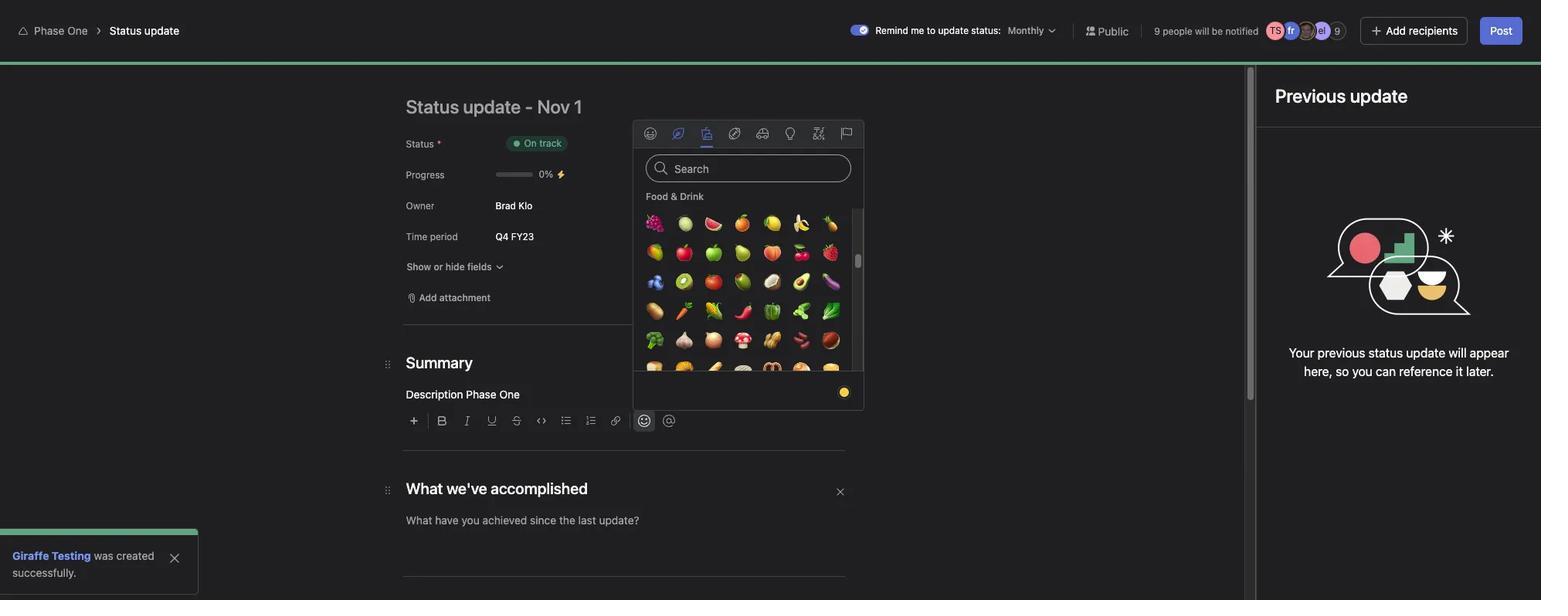 Task type: describe. For each thing, give the bounding box(es) containing it.
🍉 image
[[704, 214, 723, 233]]

🥭 image
[[646, 243, 664, 262]]

underline image
[[487, 417, 497, 426]]

testing
[[52, 550, 91, 563]]

🫒 image
[[734, 273, 752, 291]]

el
[[1319, 25, 1326, 36]]

use
[[619, 367, 639, 380]]

workspace
[[272, 48, 325, 61]]

project
[[126, 533, 161, 546]]

home
[[40, 53, 70, 66]]

🥬 image
[[822, 302, 840, 321]]

🥐 image
[[675, 361, 694, 379]]

🍑 image
[[763, 243, 782, 262]]

sub- for no
[[616, 304, 637, 315]]

on inside dropdown button
[[524, 138, 537, 149]]

later.
[[1467, 365, 1495, 379]]

this
[[814, 367, 833, 380]]

at risk button
[[595, 223, 658, 251]]

description phase one
[[406, 388, 520, 401]]

🌶️ image
[[734, 302, 752, 321]]

period
[[430, 231, 458, 243]]

9 for 9 people will be notified
[[1155, 25, 1161, 37]]

you
[[1353, 365, 1373, 379]]

octopus
[[40, 557, 83, 570]]

hide sidebar image
[[20, 12, 32, 25]]

your
[[1290, 346, 1315, 360]]

me
[[911, 25, 925, 36]]

add billing info button
[[1412, 8, 1491, 29]]

here,
[[1305, 365, 1333, 379]]

*
[[437, 138, 442, 150]]

🍍 image
[[822, 214, 840, 233]]

remove section image for section title text field
[[836, 362, 845, 371]]

can
[[1376, 365, 1397, 379]]

in
[[1348, 12, 1356, 24]]

🍅 image
[[704, 273, 723, 291]]

status:
[[972, 25, 1001, 36]]

strikethrough image
[[512, 417, 521, 426]]

🥖 image
[[704, 361, 723, 379]]

previous update
[[1276, 85, 1408, 107]]

italics image
[[463, 417, 472, 426]]

Search field
[[646, 155, 852, 182]]

the status?
[[566, 194, 643, 212]]

0 horizontal spatial one
[[67, 24, 88, 37]]

1 horizontal spatial to
[[927, 25, 936, 36]]

use sub-goals to automatically update this goal's progress.
[[619, 367, 915, 380]]

1 vertical spatial to
[[694, 367, 704, 380]]

successfully.
[[12, 567, 76, 580]]

time
[[406, 231, 428, 243]]

giraffe testing
[[12, 550, 91, 563]]

automatically
[[707, 367, 774, 380]]

at
[[617, 230, 628, 243]]

off
[[687, 230, 703, 243]]

was
[[94, 550, 113, 563]]

risk
[[631, 230, 648, 243]]

team sprint goal link
[[370, 46, 456, 63]]

1 horizontal spatial one
[[500, 388, 520, 401]]

goals for my workspace goals
[[328, 48, 355, 61]]

🍄 image
[[734, 332, 752, 350]]

my workspace goals
[[254, 48, 355, 61]]

team
[[370, 48, 397, 61]]

track for off track button
[[706, 230, 731, 243]]

brad klo
[[496, 200, 533, 211]]

0 horizontal spatial ja
[[1302, 25, 1312, 36]]

0 horizontal spatial will
[[1196, 25, 1210, 37]]

phase one
[[254, 65, 329, 83]]

sprint
[[400, 48, 430, 61]]

post
[[1491, 24, 1513, 37]]

so
[[1336, 365, 1350, 379]]

remove section image for what we've accomplished text box
[[836, 488, 845, 497]]

cross-
[[40, 533, 74, 546]]

🥜 image
[[763, 332, 782, 350]]

code image
[[537, 417, 546, 426]]

🥔 image
[[646, 302, 664, 321]]

Title of update text field
[[406, 90, 870, 124]]

trial?
[[1374, 12, 1396, 24]]

connected
[[663, 304, 709, 315]]

🥑 image
[[793, 273, 811, 291]]

post button
[[1481, 17, 1523, 45]]

goal's
[[836, 367, 865, 380]]

trial
[[1282, 7, 1299, 19]]

🍇 image
[[646, 214, 664, 233]]

progress
[[406, 169, 445, 181]]

be
[[1212, 25, 1223, 37]]

status *
[[406, 138, 442, 150]]

🥕 image
[[675, 302, 694, 321]]

1 horizontal spatial ja
[[1434, 60, 1444, 71]]

bk
[[1387, 60, 1399, 71]]

it
[[1457, 365, 1464, 379]]

my workspace goals link
[[254, 46, 355, 63]]

on track button
[[496, 130, 578, 158]]

previous
[[1318, 346, 1366, 360]]

bold image
[[438, 417, 447, 426]]

1 horizontal spatial ts
[[1403, 60, 1414, 71]]

🍞 image
[[646, 361, 664, 379]]

no
[[602, 304, 614, 315]]

owner
[[406, 200, 435, 212]]

🫘 image
[[793, 332, 811, 350]]

klo
[[519, 200, 533, 211]]

fy23
[[512, 231, 534, 242]]

food
[[646, 191, 668, 202]]

sub- for use
[[641, 367, 665, 380]]

off track button
[[665, 223, 741, 251]]

free trial 17 days left
[[1250, 7, 1299, 29]]

what's for what's in my trial?
[[1315, 12, 1346, 24]]

🧅 image
[[704, 332, 723, 350]]

phase one link
[[34, 24, 88, 37]]

🥦 image
[[646, 332, 664, 350]]

🥒 image
[[793, 302, 811, 321]]

info
[[1468, 12, 1484, 24]]

sub- inside button
[[699, 402, 722, 415]]

🍌 image
[[793, 214, 811, 233]]

numbered list image
[[586, 417, 595, 426]]



Task type: vqa. For each thing, say whether or not it's contained in the screenshot.
3rd Oct 30
no



Task type: locate. For each thing, give the bounding box(es) containing it.
status
[[1369, 346, 1404, 360]]

what's inside button
[[1315, 12, 1346, 24]]

on track right fy23
[[536, 230, 578, 243]]

goals for use sub-goals to automatically update this goal's progress.
[[665, 367, 692, 380]]

connect a sub-goal button
[[619, 395, 753, 423]]

will inside your previous status update will appear here, so you can reference it later.
[[1449, 346, 1467, 360]]

show
[[407, 261, 431, 273]]

free
[[1261, 7, 1280, 19]]

ts right bk
[[1403, 60, 1414, 71]]

0 vertical spatial on
[[524, 138, 537, 149]]

on right fy23
[[536, 230, 550, 243]]

ja left 10
[[1434, 60, 1444, 71]]

show or hide fields button
[[400, 257, 511, 278]]

1 horizontal spatial add
[[1387, 24, 1407, 37]]

add for add attachment
[[419, 292, 437, 304]]

fr right bk
[[1420, 60, 1427, 71]]

add billing info
[[1419, 12, 1484, 24]]

hide
[[446, 261, 465, 273]]

ts left left
[[1270, 25, 1282, 36]]

notified
[[1226, 25, 1259, 37]]

🥨 image
[[763, 361, 782, 379]]

phase one
[[34, 24, 88, 37]]

what's
[[1315, 12, 1346, 24], [513, 194, 562, 212]]

🫑 image
[[763, 302, 782, 321]]

add recipients
[[1387, 24, 1459, 37]]

🥝 image
[[675, 273, 694, 291]]

what's in my trial?
[[1315, 12, 1396, 24]]

home link
[[9, 47, 176, 72]]

0 horizontal spatial description
[[406, 388, 463, 401]]

0 vertical spatial description
[[406, 388, 463, 401]]

0 vertical spatial to
[[927, 25, 936, 36]]

goal
[[433, 48, 456, 61]]

food & drink
[[646, 191, 704, 202]]

emoji image
[[638, 415, 650, 427]]

will left "be"
[[1196, 25, 1210, 37]]

drink
[[680, 191, 704, 202]]

1 vertical spatial will
[[1449, 346, 1467, 360]]

0 vertical spatial remove section image
[[836, 362, 845, 371]]

cross-functional project plan link
[[9, 527, 185, 552]]

one
[[67, 24, 88, 37], [500, 388, 520, 401]]

functional
[[74, 533, 123, 546]]

0 horizontal spatial sub-
[[616, 304, 637, 315]]

🍒 image
[[793, 243, 811, 262]]

0 vertical spatial phase
[[34, 24, 64, 37]]

goal
[[722, 402, 743, 415]]

0 vertical spatial ts
[[1270, 25, 1282, 36]]

cross-functional project plan
[[40, 533, 185, 546]]

update left this
[[777, 367, 812, 380]]

1 vertical spatial ja
[[1434, 60, 1444, 71]]

0 horizontal spatial to
[[694, 367, 704, 380]]

switch
[[851, 25, 870, 36]]

team sprint goal
[[370, 48, 456, 61]]

1 vertical spatial status
[[406, 138, 434, 150]]

plan
[[164, 533, 185, 546]]

1 horizontal spatial 9
[[1335, 25, 1341, 37]]

1 horizontal spatial will
[[1449, 346, 1467, 360]]

ts
[[1270, 25, 1282, 36], [1403, 60, 1414, 71]]

0 horizontal spatial goals
[[328, 48, 355, 61]]

status up the home 'link' on the top left
[[110, 24, 142, 37]]

ja left el
[[1302, 25, 1312, 36]]

1 vertical spatial remove section image
[[836, 488, 845, 497]]

description for description phase one
[[406, 388, 463, 401]]

monthly button
[[1005, 23, 1061, 39]]

add
[[1419, 12, 1436, 24], [1387, 24, 1407, 37], [419, 292, 437, 304]]

1 remove section image from the top
[[836, 362, 845, 371]]

Section title text field
[[406, 352, 473, 374]]

people
[[1163, 25, 1193, 37]]

what's for what's the status?
[[513, 194, 562, 212]]

9 left 'people'
[[1155, 25, 1161, 37]]

at mention image
[[663, 415, 675, 427]]

close image
[[168, 553, 181, 565]]

off track
[[687, 230, 731, 243]]

invite
[[43, 573, 71, 587]]

my
[[1359, 12, 1372, 24]]

insert an object image
[[409, 417, 419, 426]]

🌰 image
[[822, 332, 840, 350]]

appear
[[1471, 346, 1510, 360]]

1 vertical spatial goals
[[637, 304, 660, 315]]

track up 0%
[[540, 138, 562, 149]]

Goal name text field
[[501, 118, 1215, 174]]

sub-
[[616, 304, 637, 315], [641, 367, 665, 380], [699, 402, 722, 415]]

2 vertical spatial goals
[[665, 367, 692, 380]]

0 vertical spatial will
[[1196, 25, 1210, 37]]

fr down the trial
[[1288, 25, 1295, 36]]

track down what's the status?
[[553, 230, 578, 243]]

on
[[524, 138, 537, 149], [536, 230, 550, 243]]

q4
[[496, 231, 509, 242]]

description for description
[[513, 482, 579, 496]]

🫓 image
[[734, 361, 752, 379]]

what's in my trial? button
[[1308, 8, 1403, 29]]

add inside dropdown button
[[419, 292, 437, 304]]

update up the home 'link' on the top left
[[144, 24, 179, 37]]

will up it
[[1449, 346, 1467, 360]]

on track up 0%
[[524, 138, 562, 149]]

progress.
[[868, 367, 915, 380]]

ja
[[1302, 25, 1312, 36], [1434, 60, 1444, 71]]

0 vertical spatial status
[[110, 24, 142, 37]]

1 vertical spatial ts
[[1403, 60, 1414, 71]]

2 9 from the left
[[1335, 25, 1341, 37]]

🍈 image
[[675, 214, 694, 233]]

track right off
[[706, 230, 731, 243]]

🍆 image
[[822, 273, 840, 291]]

link image
[[611, 417, 620, 426]]

1 vertical spatial on track
[[536, 230, 578, 243]]

one up strikethrough "image"
[[500, 388, 520, 401]]

Section title text field
[[406, 478, 588, 500]]

add for add recipients
[[1387, 24, 1407, 37]]

🥯 image
[[793, 361, 811, 379]]

to right me
[[927, 25, 936, 36]]

1 horizontal spatial what's
[[1315, 12, 1346, 24]]

1 horizontal spatial description
[[513, 482, 579, 496]]

toolbar
[[403, 403, 857, 432]]

bulleted list image
[[561, 417, 571, 426]]

0 horizontal spatial add
[[419, 292, 437, 304]]

0 vertical spatial sub-
[[616, 304, 637, 315]]

1 horizontal spatial phase
[[466, 388, 497, 401]]

🧄 image
[[675, 332, 694, 350]]

add for add billing info
[[1419, 12, 1436, 24]]

time period
[[406, 231, 458, 243]]

phase right hide sidebar image
[[34, 24, 64, 37]]

🥥 image
[[763, 273, 782, 291]]

update
[[144, 24, 179, 37], [939, 25, 969, 36], [1407, 346, 1446, 360], [777, 367, 812, 380]]

🍋 image
[[763, 214, 782, 233]]

0 vertical spatial fr
[[1288, 25, 1295, 36]]

🍎 image
[[675, 243, 694, 262]]

2 remove section image from the top
[[836, 488, 845, 497]]

sub- right a
[[699, 402, 722, 415]]

🫐 image
[[646, 273, 664, 291]]

octopus specimen
[[40, 557, 135, 570]]

2 horizontal spatial add
[[1419, 12, 1436, 24]]

invite button
[[15, 567, 81, 594]]

1 vertical spatial on
[[536, 230, 550, 243]]

a
[[690, 402, 696, 415]]

🌽 image
[[704, 302, 723, 321]]

track inside button
[[553, 230, 578, 243]]

octopus specimen link
[[9, 552, 176, 577]]

update inside your previous status update will appear here, so you can reference it later.
[[1407, 346, 1446, 360]]

left
[[1285, 18, 1299, 29]]

goals left team
[[328, 48, 355, 61]]

0 vertical spatial goals
[[328, 48, 355, 61]]

goals for no sub-goals connected
[[637, 304, 660, 315]]

🍏 image
[[704, 243, 723, 262]]

add recipients button
[[1361, 17, 1469, 45]]

0 horizontal spatial fr
[[1288, 25, 1295, 36]]

1 vertical spatial phase
[[466, 388, 497, 401]]

status left *
[[406, 138, 434, 150]]

list box
[[589, 6, 960, 31]]

1 vertical spatial description
[[513, 482, 579, 496]]

0 vertical spatial on track
[[524, 138, 562, 149]]

on track button
[[513, 223, 588, 251]]

status for status *
[[406, 138, 434, 150]]

share button
[[1472, 55, 1523, 77]]

what's up el
[[1315, 12, 1346, 24]]

remind
[[876, 25, 909, 36]]

description up 'bold' image
[[406, 388, 463, 401]]

to left the 🥖 "image"
[[694, 367, 704, 380]]

remind me to update status:
[[876, 25, 1001, 36]]

giraffe
[[12, 550, 49, 563]]

share
[[1491, 60, 1516, 71]]

no sub-goals connected
[[602, 304, 709, 315]]

0 horizontal spatial what's
[[513, 194, 562, 212]]

1 vertical spatial one
[[500, 388, 520, 401]]

track inside button
[[706, 230, 731, 243]]

public
[[1099, 24, 1129, 37]]

fields
[[467, 261, 492, 273]]

on track
[[524, 138, 562, 149], [536, 230, 578, 243]]

one up the home 'link' on the top left
[[67, 24, 88, 37]]

update left the 'status:'
[[939, 25, 969, 36]]

1 vertical spatial sub-
[[641, 367, 665, 380]]

1 vertical spatial what's
[[513, 194, 562, 212]]

description
[[406, 388, 463, 401], [513, 482, 579, 496]]

on track inside on track button
[[536, 230, 578, 243]]

on track inside on track dropdown button
[[524, 138, 562, 149]]

update up reference
[[1407, 346, 1446, 360]]

2 horizontal spatial goals
[[665, 367, 692, 380]]

9 people will be notified
[[1155, 25, 1259, 37]]

1 horizontal spatial goals
[[637, 304, 660, 315]]

status update
[[110, 24, 179, 37]]

1 vertical spatial fr
[[1420, 60, 1427, 71]]

will
[[1196, 25, 1210, 37], [1449, 346, 1467, 360]]

1 9 from the left
[[1155, 25, 1161, 37]]

remove section image
[[836, 362, 845, 371], [836, 488, 845, 497]]

add attachment
[[419, 292, 491, 304]]

track for on track button
[[553, 230, 578, 243]]

track inside dropdown button
[[540, 138, 562, 149]]

1 horizontal spatial fr
[[1420, 60, 1427, 71]]

goals down 🫐 'icon'
[[637, 304, 660, 315]]

my
[[254, 48, 269, 61]]

connect a sub-goal
[[645, 402, 743, 415]]

🍓 image
[[822, 243, 840, 262]]

1 horizontal spatial sub-
[[641, 367, 665, 380]]

fr
[[1288, 25, 1295, 36], [1420, 60, 1427, 71]]

your previous status update will appear here, so you can reference it later.
[[1290, 346, 1510, 379]]

🍊 image
[[734, 214, 752, 233]]

phase up underline icon
[[466, 388, 497, 401]]

0 horizontal spatial phase
[[34, 24, 64, 37]]

on inside button
[[536, 230, 550, 243]]

0 vertical spatial ja
[[1302, 25, 1312, 36]]

0 horizontal spatial ts
[[1270, 25, 1282, 36]]

what's down 0%
[[513, 194, 562, 212]]

1 horizontal spatial status
[[406, 138, 434, 150]]

0 horizontal spatial 9
[[1155, 25, 1161, 37]]

goals right 🍞 icon
[[665, 367, 692, 380]]

show or hide fields
[[407, 261, 492, 273]]

0 vertical spatial what's
[[1315, 12, 1346, 24]]

status for status update
[[110, 24, 142, 37]]

description down "code" image
[[513, 482, 579, 496]]

9 for 9
[[1335, 25, 1341, 37]]

9
[[1155, 25, 1161, 37], [1335, 25, 1341, 37]]

🥞 image
[[822, 361, 840, 379]]

2 horizontal spatial sub-
[[699, 402, 722, 415]]

sub- right no
[[616, 304, 637, 315]]

2 vertical spatial sub-
[[699, 402, 722, 415]]

0 vertical spatial one
[[67, 24, 88, 37]]

goals
[[328, 48, 355, 61], [637, 304, 660, 315], [665, 367, 692, 380]]

giraffe testing link
[[12, 550, 91, 563]]

0 horizontal spatial status
[[110, 24, 142, 37]]

sub- right the "use"
[[641, 367, 665, 380]]

9 right el
[[1335, 25, 1341, 37]]

🍐 image
[[734, 243, 752, 262]]

recipients
[[1410, 24, 1459, 37]]

on up klo
[[524, 138, 537, 149]]



